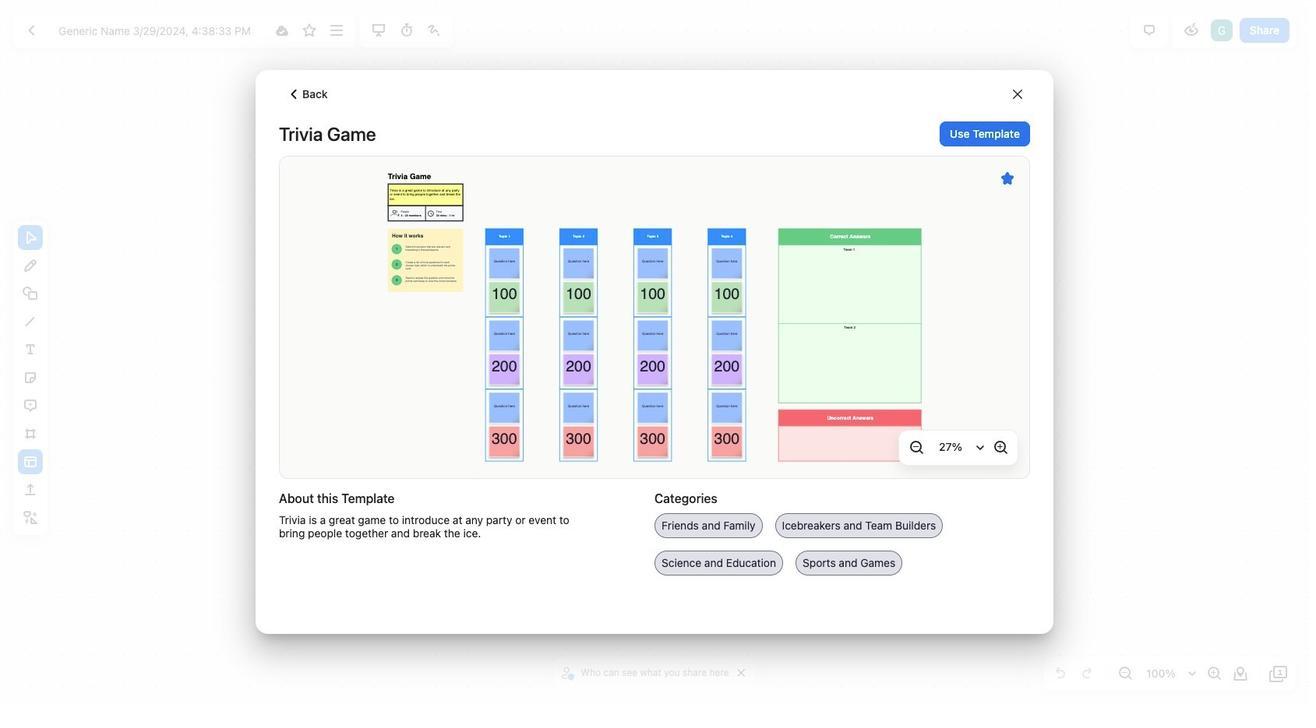 Task type: describe. For each thing, give the bounding box(es) containing it.
dashboard image
[[23, 21, 41, 40]]

1 vertical spatial close image
[[738, 670, 746, 677]]

1 vertical spatial zoom out image
[[1116, 665, 1135, 684]]

presentation image
[[370, 21, 389, 40]]

back button image
[[288, 89, 299, 100]]

pages image
[[1270, 665, 1289, 684]]

Document name text field
[[47, 18, 267, 43]]

unstar this whiteboard image
[[1002, 173, 1014, 185]]

comment panel image
[[1140, 21, 1159, 40]]

more options image
[[328, 21, 346, 40]]

star this whiteboard image
[[300, 21, 319, 40]]



Task type: vqa. For each thing, say whether or not it's contained in the screenshot.
Unstar this whiteboard image
yes



Task type: locate. For each thing, give the bounding box(es) containing it.
laser image
[[425, 21, 443, 40]]

list
[[1210, 18, 1235, 43]]

0 vertical spatial close image
[[1013, 90, 1023, 99]]

1 horizontal spatial zoom out image
[[1116, 665, 1135, 684]]

0 horizontal spatial zoom in image
[[992, 439, 1010, 457]]

0 vertical spatial zoom in image
[[992, 439, 1010, 457]]

0 horizontal spatial close image
[[738, 670, 746, 677]]

0 horizontal spatial zoom out image
[[907, 439, 926, 457]]

1 vertical spatial zoom in image
[[1205, 665, 1224, 684]]

close image
[[1013, 90, 1023, 99], [738, 670, 746, 677]]

0 vertical spatial zoom out image
[[907, 439, 926, 457]]

1 horizontal spatial zoom in image
[[1205, 665, 1224, 684]]

list item
[[1210, 18, 1235, 43]]

zoom in image
[[992, 439, 1010, 457], [1205, 665, 1224, 684]]

1 horizontal spatial close image
[[1013, 90, 1023, 99]]

zoom out image
[[907, 439, 926, 457], [1116, 665, 1135, 684]]

timer image
[[397, 21, 416, 40]]



